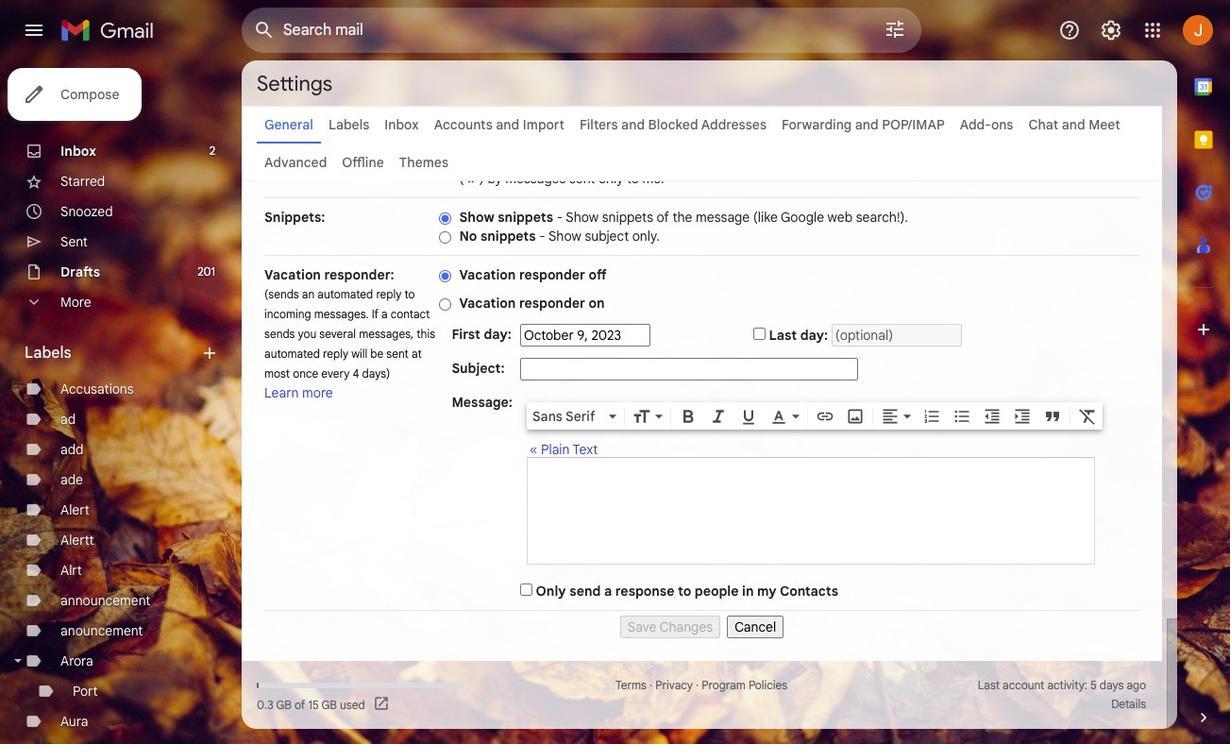 Task type: locate. For each thing, give the bounding box(es) containing it.
1 horizontal spatial my
[[830, 151, 848, 168]]

inbox link
[[385, 116, 419, 133], [60, 143, 96, 160]]

1 horizontal spatial )
[[695, 151, 700, 168]]

offline
[[342, 154, 384, 171]]

by
[[703, 151, 718, 168], [488, 170, 502, 187]]

) down 'blocked'
[[695, 151, 700, 168]]

· right terms
[[650, 678, 653, 692]]

automated up messages.
[[318, 287, 373, 301]]

1 horizontal spatial -
[[557, 209, 563, 226]]

1 vertical spatial labels
[[25, 344, 71, 363]]

chat and meet
[[1029, 116, 1121, 133]]

0 vertical spatial responder
[[519, 266, 586, 283]]

navigation containing save changes
[[264, 611, 1140, 639]]

0 vertical spatial inbox
[[385, 116, 419, 133]]

reply
[[376, 287, 402, 301], [323, 347, 349, 361]]

to left people
[[678, 583, 692, 600]]

Vacation responder text field
[[528, 468, 1095, 554]]

last inside "last account activity: 5 days ago details"
[[978, 678, 1000, 692]]

my right in
[[758, 583, 777, 600]]

of left the
[[657, 209, 670, 226]]

0 horizontal spatial labels
[[25, 344, 71, 363]]

0 horizontal spatial reply
[[323, 347, 349, 361]]

0.3
[[257, 698, 274, 712]]

activity:
[[1048, 678, 1088, 692]]

1 horizontal spatial inbox link
[[385, 116, 419, 133]]

vacation up first day:
[[459, 295, 516, 312]]

1 horizontal spatial gb
[[322, 698, 337, 712]]

0 horizontal spatial last
[[769, 327, 797, 344]]

vacation for vacation responder off
[[459, 266, 516, 283]]

to up contact
[[405, 287, 415, 301]]

search mail image
[[247, 13, 281, 47]]

me.
[[643, 170, 665, 187]]

meet
[[1089, 116, 1121, 133]]

0 horizontal spatial my
[[758, 583, 777, 600]]

0 vertical spatial last
[[769, 327, 797, 344]]

0 horizontal spatial inbox
[[60, 143, 96, 160]]

0 vertical spatial sent
[[785, 151, 811, 168]]

snoozed
[[60, 203, 113, 220]]

messages down addresses
[[721, 151, 782, 168]]

1 vertical spatial of
[[295, 698, 305, 712]]

sans serif option
[[529, 407, 605, 426]]

footer
[[242, 676, 1163, 714]]

vacation right vacation responder off option
[[459, 266, 516, 283]]

address
[[851, 151, 899, 168]]

policies
[[749, 678, 788, 692]]

message:
[[452, 394, 513, 411]]

ade
[[60, 471, 83, 488]]

0 horizontal spatial -
[[540, 228, 546, 245]]

program
[[702, 678, 746, 692]]

0 vertical spatial by
[[703, 151, 718, 168]]

1 horizontal spatial reply
[[376, 287, 402, 301]]

by right the »
[[488, 170, 502, 187]]

0 vertical spatial labels
[[329, 116, 370, 133]]

0 horizontal spatial day:
[[484, 326, 512, 343]]

anouncement
[[60, 622, 143, 639]]

list),
[[987, 151, 1012, 168]]

general
[[264, 116, 313, 133]]

the
[[673, 209, 693, 226]]

1 horizontal spatial labels
[[329, 116, 370, 133]]

last
[[769, 327, 797, 344], [978, 678, 1000, 692]]

subject
[[585, 228, 629, 245]]

labels heading
[[25, 344, 200, 363]]

2 vertical spatial sent
[[387, 347, 409, 361]]

gb
[[276, 698, 292, 712], [322, 698, 337, 712]]

and left import
[[496, 116, 520, 133]]

0 horizontal spatial by
[[488, 170, 502, 187]]

and up address
[[856, 116, 879, 133]]

sans serif
[[533, 408, 595, 425]]

snippets:
[[264, 209, 325, 226]]

forwarding and pop/imap
[[782, 116, 945, 133]]

2 horizontal spatial sent
[[785, 151, 811, 168]]

2 responder from the top
[[519, 295, 586, 312]]

1 vertical spatial sent
[[570, 170, 595, 187]]

and right list),
[[1016, 151, 1038, 168]]

serif
[[566, 408, 595, 425]]

gb right 0.3
[[276, 698, 292, 712]]

0 vertical spatial )
[[695, 151, 700, 168]]

add-ons
[[960, 116, 1014, 133]]

labels down more
[[25, 344, 71, 363]]

settings image
[[1100, 19, 1123, 42]]

0 horizontal spatial messages
[[506, 170, 566, 187]]

sent left only
[[570, 170, 595, 187]]

by down addresses
[[703, 151, 718, 168]]

1 horizontal spatial by
[[703, 151, 718, 168]]

None search field
[[242, 8, 922, 53]]

and
[[496, 116, 520, 133], [622, 116, 645, 133], [856, 116, 879, 133], [1062, 116, 1086, 133], [1016, 151, 1038, 168]]

-
[[557, 209, 563, 226], [540, 228, 546, 245]]

1 vertical spatial responder
[[519, 295, 586, 312]]

remove formatting ‪(⌘\)‬ image
[[1079, 407, 1098, 426]]

labels for labels link
[[329, 116, 370, 133]]

starred link
[[60, 173, 105, 190]]

reply up if
[[376, 287, 402, 301]]

bold ‪(⌘b)‬ image
[[679, 407, 698, 426]]

automated down sends
[[264, 347, 320, 361]]

to left me.
[[627, 170, 639, 187]]

and for filters
[[622, 116, 645, 133]]

0 horizontal spatial ·
[[650, 678, 653, 692]]

to down forwarding on the right of page
[[814, 151, 826, 168]]

labels up offline
[[329, 116, 370, 133]]

main menu image
[[23, 19, 45, 42]]

a
[[930, 151, 938, 168], [1042, 151, 1049, 168], [382, 307, 388, 321], [604, 583, 612, 600]]

inbox inside labels 'navigation'
[[60, 143, 96, 160]]

Vacation responder on radio
[[440, 297, 452, 312]]

0 vertical spatial -
[[557, 209, 563, 226]]

0 horizontal spatial inbox link
[[60, 143, 96, 160]]

1 horizontal spatial day:
[[801, 327, 829, 344]]

1 vertical spatial inbox
[[60, 143, 96, 160]]

) inside ) by messages sent to my address (not a mailing list), and a double arrow (
[[695, 151, 700, 168]]

1 vertical spatial last
[[978, 678, 1000, 692]]

0 horizontal spatial )
[[480, 170, 484, 187]]

0 vertical spatial messages
[[721, 151, 782, 168]]

inbox up themes link
[[385, 116, 419, 133]]

my left address
[[830, 151, 848, 168]]

no snippets - show subject only.
[[459, 228, 660, 245]]

sends
[[264, 327, 295, 341]]

responder up "vacation responder on"
[[519, 266, 586, 283]]

my inside ) by messages sent to my address (not a mailing list), and a double arrow (
[[830, 151, 848, 168]]

only
[[599, 170, 624, 187]]

1 vertical spatial my
[[758, 583, 777, 600]]

1 horizontal spatial inbox
[[385, 116, 419, 133]]

0 horizontal spatial gb
[[276, 698, 292, 712]]

0 vertical spatial automated
[[318, 287, 373, 301]]

inbox link up themes link
[[385, 116, 419, 133]]

bulleted list ‪(⌘⇧8)‬ image
[[953, 407, 972, 426]]

5
[[1091, 678, 1097, 692]]

1 vertical spatial )
[[480, 170, 484, 187]]

aura
[[60, 713, 88, 730]]

1 horizontal spatial messages
[[721, 151, 782, 168]]

responder down "vacation responder off"
[[519, 295, 586, 312]]

and inside ) by messages sent to my address (not a mailing list), and a double arrow (
[[1016, 151, 1038, 168]]

ons
[[992, 116, 1014, 133]]

a right (not in the right top of the page
[[930, 151, 938, 168]]

1 vertical spatial automated
[[264, 347, 320, 361]]

of left '15'
[[295, 698, 305, 712]]

responder
[[519, 266, 586, 283], [519, 295, 586, 312]]

advanced search options image
[[877, 10, 914, 48]]

accounts and import link
[[434, 116, 565, 133]]

chat and meet link
[[1029, 116, 1121, 133]]

forwarding
[[782, 116, 852, 133]]

1 horizontal spatial ·
[[696, 678, 699, 692]]

messages down import
[[506, 170, 566, 187]]

- up "vacation responder off"
[[540, 228, 546, 245]]

0 vertical spatial reply
[[376, 287, 402, 301]]

0 vertical spatial of
[[657, 209, 670, 226]]

show snippets - show snippets of the message (like google web search!).
[[459, 209, 909, 226]]

vacation responder: (sends an automated reply to incoming messages. if a contact sends you several messages, this automated reply will be sent at most once every 4 days) learn more
[[264, 266, 436, 401]]

labels inside labels 'navigation'
[[25, 344, 71, 363]]

drafts
[[60, 264, 100, 281]]

snippets up no snippets - show subject only.
[[498, 209, 554, 226]]

announcement
[[60, 592, 150, 609]]

1 responder from the top
[[519, 266, 586, 283]]

privacy link
[[656, 678, 693, 692]]

1 vertical spatial -
[[540, 228, 546, 245]]

days
[[1100, 678, 1124, 692]]

· right privacy link at bottom right
[[696, 678, 699, 692]]

show left subject
[[549, 228, 582, 245]]

subject:
[[452, 360, 505, 377]]

advanced
[[264, 154, 327, 171]]

0 horizontal spatial sent
[[387, 347, 409, 361]]

add-
[[960, 116, 992, 133]]

message
[[696, 209, 750, 226]]

navigation
[[264, 611, 1140, 639]]

accounts
[[434, 116, 493, 133]]

- up no snippets - show subject only.
[[557, 209, 563, 226]]

a right if
[[382, 307, 388, 321]]

automated
[[318, 287, 373, 301], [264, 347, 320, 361]]

day: right first at top left
[[484, 326, 512, 343]]

gb right '15'
[[322, 698, 337, 712]]

1 vertical spatial messages
[[506, 170, 566, 187]]

day: right "last day:" option
[[801, 327, 829, 344]]

footer containing terms
[[242, 676, 1163, 714]]

day:
[[484, 326, 512, 343], [801, 327, 829, 344]]

last right "last day:" option
[[769, 327, 797, 344]]

last left account
[[978, 678, 1000, 692]]

in
[[742, 583, 754, 600]]

) right the »
[[480, 170, 484, 187]]

more
[[60, 294, 91, 311]]

vacation for vacation responder on
[[459, 295, 516, 312]]

reply up every
[[323, 347, 349, 361]]

once
[[293, 366, 319, 381]]

2 · from the left
[[696, 678, 699, 692]]

1 horizontal spatial of
[[657, 209, 670, 226]]

Show snippets radio
[[440, 211, 452, 226]]

snippets right no
[[481, 228, 536, 245]]

show
[[459, 209, 495, 226], [566, 209, 599, 226], [549, 228, 582, 245]]

show up no snippets - show subject only.
[[566, 209, 599, 226]]

0 vertical spatial my
[[830, 151, 848, 168]]

sent left the at
[[387, 347, 409, 361]]

privacy
[[656, 678, 693, 692]]

- for show subject only.
[[540, 228, 546, 245]]

sent down forwarding on the right of page
[[785, 151, 811, 168]]

tab list
[[1178, 60, 1231, 676]]

labels link
[[329, 116, 370, 133]]

vacation up (sends
[[264, 266, 321, 283]]

1 horizontal spatial last
[[978, 678, 1000, 692]]

Last day: text field
[[832, 324, 962, 347]]

only
[[536, 583, 566, 600]]

link ‪(⌘k)‬ image
[[816, 407, 835, 426]]

« plain text
[[530, 441, 598, 458]]

settings
[[257, 70, 333, 96]]

snippets up only.
[[602, 209, 654, 226]]

0 horizontal spatial of
[[295, 698, 305, 712]]

inbox link up "starred" at the top of page
[[60, 143, 96, 160]]

1 vertical spatial reply
[[323, 347, 349, 361]]

vacation inside vacation responder: (sends an automated reply to incoming messages. if a contact sends you several messages, this automated reply will be sent at most once every 4 days) learn more
[[264, 266, 321, 283]]

inbox up "starred" at the top of page
[[60, 143, 96, 160]]

0 vertical spatial inbox link
[[385, 116, 419, 133]]

messages
[[721, 151, 782, 168], [506, 170, 566, 187]]

and right the filters
[[622, 116, 645, 133]]

labels
[[329, 116, 370, 133], [25, 344, 71, 363]]

show up no
[[459, 209, 495, 226]]

and right chat
[[1062, 116, 1086, 133]]

will
[[351, 347, 368, 361]]

show for show snippets
[[566, 209, 599, 226]]

vacation
[[264, 266, 321, 283], [459, 266, 516, 283], [459, 295, 516, 312]]

first
[[452, 326, 481, 343]]

inbox
[[385, 116, 419, 133], [60, 143, 96, 160]]

labels for labels 'heading'
[[25, 344, 71, 363]]

at
[[412, 347, 422, 361]]

vacation responder on
[[459, 295, 605, 312]]

responder:
[[324, 266, 395, 283]]

2
[[209, 144, 215, 158]]



Task type: describe. For each thing, give the bounding box(es) containing it.
more button
[[0, 287, 227, 317]]

first day:
[[452, 326, 512, 343]]

forwarding and pop/imap link
[[782, 116, 945, 133]]

4
[[353, 366, 359, 381]]

announcement link
[[60, 592, 150, 609]]

only send a response to people in my contacts
[[536, 583, 839, 600]]

compose button
[[8, 68, 142, 121]]

save changes
[[628, 619, 713, 636]]

last day:
[[769, 327, 829, 344]]

insert image image
[[846, 407, 865, 426]]

alertt link
[[60, 532, 94, 549]]

mailing
[[941, 151, 984, 168]]

responder for off
[[519, 266, 586, 283]]

every
[[321, 366, 350, 381]]

more
[[302, 384, 333, 401]]

compose
[[60, 86, 119, 103]]

sent inside vacation responder: (sends an automated reply to incoming messages. if a contact sends you several messages, this automated reply will be sent at most once every 4 days) learn more
[[387, 347, 409, 361]]

responder for on
[[519, 295, 586, 312]]

a left double
[[1042, 151, 1049, 168]]

send
[[570, 583, 601, 600]]

numbered list ‪(⌘⇧7)‬ image
[[923, 407, 942, 426]]

drafts link
[[60, 264, 100, 281]]

snippets for show subject only.
[[481, 228, 536, 245]]

201
[[198, 264, 215, 279]]

snippets for show snippets of the message (like google web search!).
[[498, 209, 554, 226]]

learn
[[264, 384, 299, 401]]

ad
[[60, 411, 76, 428]]

vacation responder off
[[459, 266, 607, 283]]

google
[[781, 209, 825, 226]]

an
[[302, 287, 315, 301]]

last for last account activity: 5 days ago details
[[978, 678, 1000, 692]]

be
[[371, 347, 384, 361]]

indent more ‪(⌘])‬ image
[[1014, 407, 1032, 426]]

indent less ‪(⌘[)‬ image
[[983, 407, 1002, 426]]

ad link
[[60, 411, 76, 428]]

gmail image
[[60, 11, 163, 49]]

Only send a response to people in my Contacts checkbox
[[520, 584, 533, 596]]

this
[[417, 327, 436, 341]]

themes link
[[399, 154, 449, 171]]

save
[[628, 619, 657, 636]]

labels navigation
[[0, 60, 242, 744]]

cancel
[[735, 619, 777, 636]]

1 vertical spatial inbox link
[[60, 143, 96, 160]]

port link
[[73, 683, 98, 700]]

a inside vacation responder: (sends an automated reply to incoming messages. if a contact sends you several messages, this automated reply will be sent at most once every 4 days) learn more
[[382, 307, 388, 321]]

accusations
[[60, 381, 134, 398]]

Last day: checkbox
[[754, 328, 766, 340]]

cancel button
[[728, 616, 784, 639]]

1 gb from the left
[[276, 698, 292, 712]]

program policies link
[[702, 678, 788, 692]]

incoming
[[264, 307, 311, 321]]

alrt
[[60, 562, 82, 579]]

aura link
[[60, 713, 88, 730]]

vacation for vacation responder: (sends an automated reply to incoming messages. if a contact sends you several messages, this automated reply will be sent at most once every 4 days) learn more
[[264, 266, 321, 283]]

2 gb from the left
[[322, 698, 337, 712]]

advanced link
[[264, 154, 327, 171]]

filters
[[580, 116, 618, 133]]

sans
[[533, 408, 563, 425]]

a right send
[[604, 583, 612, 600]]

(not
[[902, 151, 927, 168]]

response
[[616, 583, 675, 600]]

show for no snippets
[[549, 228, 582, 245]]

day: for last day:
[[801, 327, 829, 344]]

italic ‪(⌘i)‬ image
[[709, 407, 728, 426]]

1 vertical spatial by
[[488, 170, 502, 187]]

sent inside ) by messages sent to my address (not a mailing list), and a double arrow (
[[785, 151, 811, 168]]

to inside vacation responder: (sends an automated reply to incoming messages. if a contact sends you several messages, this automated reply will be sent at most once every 4 days) learn more
[[405, 287, 415, 301]]

themes
[[399, 154, 449, 171]]

messages.
[[314, 307, 369, 321]]

only.
[[633, 228, 660, 245]]

arrow
[[1097, 151, 1132, 168]]

15
[[308, 698, 319, 712]]

underline ‪(⌘u)‬ image
[[740, 408, 758, 427]]

formatting options toolbar
[[527, 402, 1103, 430]]

blocked
[[649, 116, 699, 133]]

day: for first day:
[[484, 326, 512, 343]]

and for accounts
[[496, 116, 520, 133]]

last for last day:
[[769, 327, 797, 344]]

filters and blocked addresses
[[580, 116, 767, 133]]

messages,
[[359, 327, 414, 341]]

and for chat
[[1062, 116, 1086, 133]]

account
[[1003, 678, 1045, 692]]

sent link
[[60, 233, 88, 250]]

by inside ) by messages sent to my address (not a mailing list), and a double arrow (
[[703, 151, 718, 168]]

details link
[[1112, 697, 1147, 711]]

Search mail text field
[[283, 21, 831, 40]]

1 · from the left
[[650, 678, 653, 692]]

sent
[[60, 233, 88, 250]]

alert
[[60, 502, 89, 519]]

(
[[459, 170, 464, 187]]

if
[[372, 307, 379, 321]]

- for show snippets of the message (like google web search!).
[[557, 209, 563, 226]]

to inside ) by messages sent to my address (not a mailing list), and a double arrow (
[[814, 151, 826, 168]]

quote ‪(⌘⇧9)‬ image
[[1044, 407, 1063, 426]]

Vacation responder off radio
[[440, 269, 452, 283]]

snoozed link
[[60, 203, 113, 220]]

port
[[73, 683, 98, 700]]

several
[[320, 327, 356, 341]]

support image
[[1059, 19, 1082, 42]]

arora
[[60, 653, 93, 670]]

follow link to manage storage image
[[373, 695, 392, 714]]

details
[[1112, 697, 1147, 711]]

(like
[[754, 209, 778, 226]]

No snippets radio
[[440, 230, 452, 244]]

and for forwarding
[[856, 116, 879, 133]]

Subject text field
[[520, 358, 859, 381]]

offline link
[[342, 154, 384, 171]]

) by messages sent to my address (not a mailing list), and a double arrow (
[[459, 151, 1132, 187]]

arora link
[[60, 653, 93, 670]]

search!).
[[856, 209, 909, 226]]

add
[[60, 441, 84, 458]]

1 horizontal spatial sent
[[570, 170, 595, 187]]

general link
[[264, 116, 313, 133]]

contacts
[[780, 583, 839, 600]]

First day: text field
[[520, 324, 651, 347]]

accounts and import
[[434, 116, 565, 133]]

last account activity: 5 days ago details
[[978, 678, 1147, 711]]

double
[[1052, 151, 1094, 168]]

used
[[340, 698, 365, 712]]

messages inside ) by messages sent to my address (not a mailing list), and a double arrow (
[[721, 151, 782, 168]]

terms · privacy · program policies
[[616, 678, 788, 692]]

people
[[695, 583, 739, 600]]



Task type: vqa. For each thing, say whether or not it's contained in the screenshot.
payoff.
no



